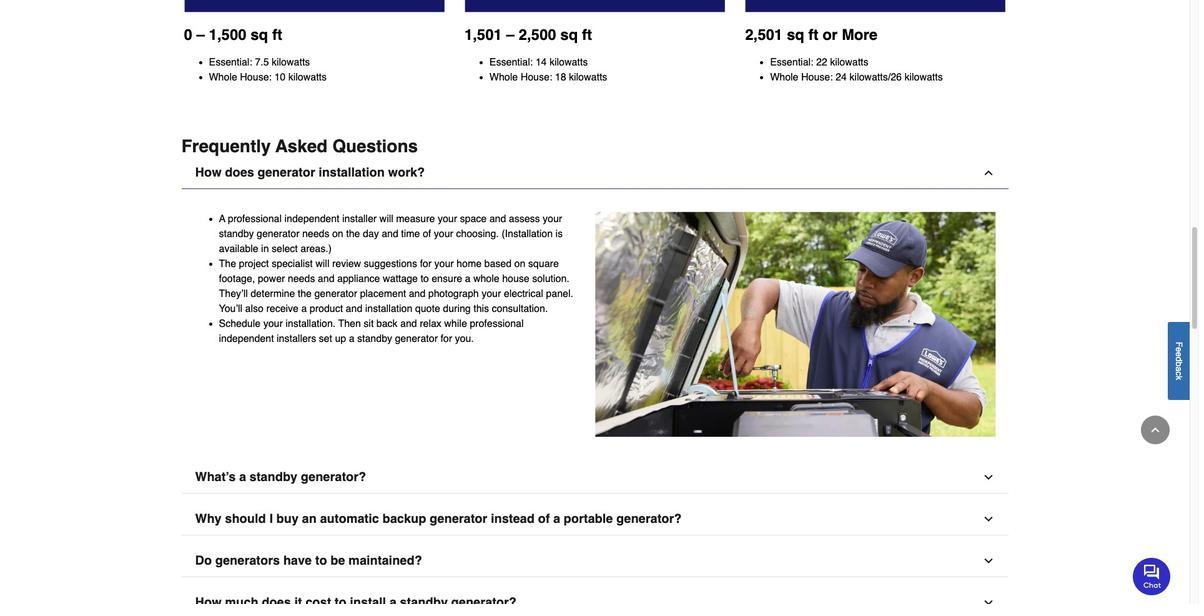 Task type: vqa. For each thing, say whether or not it's contained in the screenshot.


Task type: describe. For each thing, give the bounding box(es) containing it.
1,500
[[209, 26, 246, 44]]

to inside a professional independent installer will measure your space and assess your standby generator needs on the day and time of your choosing. (installation is available in select areas.) the project specialist will review suggestions for your home based on square footage, power needs and appliance wattage to ensure a whole house solution. they'll determine the generator placement and photograph your electrical panel. you'll also receive a product and installation quote during this consultation. schedule your installation. then sit back and relax while professional independent installers set up a standby generator for you.
[[421, 274, 429, 285]]

1 vertical spatial standby
[[357, 333, 392, 345]]

house
[[502, 274, 529, 285]]

home
[[457, 259, 482, 270]]

0 vertical spatial on
[[332, 229, 343, 240]]

1 horizontal spatial professional
[[470, 318, 524, 330]]

a inside "button"
[[239, 470, 246, 485]]

then
[[338, 318, 361, 330]]

c
[[1174, 372, 1184, 376]]

frequently
[[181, 136, 271, 156]]

ft for 1,501 – 2,500 sq ft
[[582, 26, 592, 44]]

portable
[[564, 512, 613, 527]]

your up ensure
[[434, 259, 454, 270]]

1 vertical spatial on
[[514, 259, 526, 270]]

0 horizontal spatial the
[[298, 289, 312, 300]]

choosing.
[[456, 229, 499, 240]]

time
[[401, 229, 420, 240]]

be
[[331, 554, 345, 569]]

do generators have to be maintained? button
[[181, 546, 1008, 578]]

– for 0
[[196, 26, 205, 44]]

your down measure on the left of page
[[434, 229, 453, 240]]

wattage
[[383, 274, 418, 285]]

they'll
[[219, 289, 248, 300]]

2 e from the top
[[1174, 352, 1184, 357]]

2,501
[[745, 26, 783, 44]]

quote
[[415, 303, 440, 315]]

do
[[195, 554, 212, 569]]

installer
[[342, 214, 377, 225]]

– for 1,501
[[506, 26, 515, 44]]

1 vertical spatial will
[[316, 259, 329, 270]]

an
[[302, 512, 317, 527]]

3 sq from the left
[[787, 26, 804, 44]]

review
[[332, 259, 361, 270]]

generator inside button
[[430, 512, 487, 527]]

specialist
[[272, 259, 313, 270]]

kilowatts right 10 on the top left
[[288, 72, 327, 83]]

2,500
[[519, 26, 556, 44]]

photograph
[[428, 289, 479, 300]]

how does generator installation work? button
[[181, 157, 1008, 189]]

chevron down image for why should i buy an automatic backup generator instead of a portable generator?
[[982, 514, 995, 526]]

and up quote
[[409, 289, 426, 300]]

backup
[[383, 512, 426, 527]]

f e e d b a c k button
[[1168, 322, 1190, 400]]

and down review
[[318, 274, 334, 285]]

icons of a table lamp, refrigerator and floor lamp. image
[[184, 0, 445, 12]]

and up 'then'
[[346, 303, 362, 315]]

work?
[[388, 165, 425, 180]]

areas.)
[[301, 244, 332, 255]]

of inside a professional independent installer will measure your space and assess your standby generator needs on the day and time of your choosing. (installation is available in select areas.) the project specialist will review suggestions for your home based on square footage, power needs and appliance wattage to ensure a whole house solution. they'll determine the generator placement and photograph your electrical panel. you'll also receive a product and installation quote during this consultation. schedule your installation. then sit back and relax while professional independent installers set up a standby generator for you.
[[423, 229, 431, 240]]

whole
[[473, 274, 499, 285]]

select
[[272, 244, 298, 255]]

and right day
[[382, 229, 398, 240]]

1,501
[[465, 26, 502, 44]]

consultation.
[[492, 303, 548, 315]]

a up the installation.
[[301, 303, 307, 315]]

house: for ft
[[801, 72, 833, 83]]

generator down relax
[[395, 333, 438, 345]]

1 vertical spatial for
[[441, 333, 452, 345]]

0 vertical spatial needs
[[302, 229, 329, 240]]

your down receive
[[263, 318, 283, 330]]

measure
[[396, 214, 435, 225]]

whole for 0
[[209, 72, 237, 83]]

22
[[816, 57, 827, 68]]

does
[[225, 165, 254, 180]]

is
[[556, 229, 563, 240]]

up
[[335, 333, 346, 345]]

24
[[836, 72, 847, 83]]

kilowatts right 18
[[569, 72, 607, 83]]

solution.
[[532, 274, 569, 285]]

determine
[[251, 289, 295, 300]]

suggestions
[[364, 259, 417, 270]]

what's a standby generator? button
[[181, 462, 1008, 494]]

a
[[219, 214, 225, 225]]

set
[[319, 333, 332, 345]]

day
[[363, 229, 379, 240]]

18
[[555, 72, 566, 83]]

sq for 1,500
[[251, 26, 268, 44]]

while
[[444, 318, 467, 330]]

do generators have to be maintained?
[[195, 554, 422, 569]]

k
[[1174, 376, 1184, 380]]

a left portable
[[553, 512, 560, 527]]

i
[[269, 512, 273, 527]]

assess
[[509, 214, 540, 225]]

(installation
[[502, 229, 553, 240]]

essential: 14 kilowatts whole house: 18 kilowatts
[[490, 57, 607, 83]]

standby inside "button"
[[250, 470, 297, 485]]

asked
[[275, 136, 328, 156]]

f e e d b a c k
[[1174, 342, 1184, 380]]

relax
[[420, 318, 441, 330]]

7.5
[[255, 57, 269, 68]]

also
[[245, 303, 264, 315]]

whole for 1,501
[[490, 72, 518, 83]]

appliance
[[337, 274, 380, 285]]

generator inside "button"
[[258, 165, 315, 180]]

and right back
[[400, 318, 417, 330]]

whole for 2,501
[[770, 72, 799, 83]]

generator up select
[[257, 229, 299, 240]]

1 vertical spatial independent
[[219, 333, 274, 345]]

scroll to top element
[[1141, 416, 1170, 445]]

essential: 7.5 kilowatts whole house: 10 kilowatts
[[209, 57, 327, 83]]

chevron down image for what's a standby generator?
[[982, 472, 995, 484]]

d
[[1174, 357, 1184, 362]]

a down home
[[465, 274, 471, 285]]

0 – 1,500 sq ft
[[184, 26, 282, 44]]

house: for 1,500
[[240, 72, 272, 83]]

1 vertical spatial needs
[[288, 274, 315, 285]]

generators
[[215, 554, 280, 569]]

kilowatts up 24
[[830, 57, 869, 68]]

maintained?
[[349, 554, 422, 569]]



Task type: locate. For each thing, give the bounding box(es) containing it.
available
[[219, 244, 258, 255]]

of inside button
[[538, 512, 550, 527]]

– right "0"
[[196, 26, 205, 44]]

for down time
[[420, 259, 432, 270]]

will
[[379, 214, 393, 225], [316, 259, 329, 270]]

generator right backup
[[430, 512, 487, 527]]

generator
[[258, 165, 315, 180], [257, 229, 299, 240], [314, 289, 357, 300], [395, 333, 438, 345], [430, 512, 487, 527]]

of right time
[[423, 229, 431, 240]]

chevron down image inside the why should i buy an automatic backup generator instead of a portable generator? button
[[982, 514, 995, 526]]

house: down 7.5
[[240, 72, 272, 83]]

or
[[823, 26, 838, 44]]

essential: inside essential: 7.5 kilowatts whole house: 10 kilowatts
[[209, 57, 252, 68]]

the down installer
[[346, 229, 360, 240]]

needs down the specialist
[[288, 274, 315, 285]]

0 horizontal spatial ft
[[272, 26, 282, 44]]

a up k
[[1174, 367, 1184, 372]]

1 essential: from the left
[[209, 57, 252, 68]]

kilowatts right the 'kilowatts/26'
[[905, 72, 943, 83]]

1 sq from the left
[[251, 26, 268, 44]]

1 chevron down image from the top
[[982, 555, 995, 568]]

you'll
[[219, 303, 242, 315]]

chevron down image
[[982, 472, 995, 484], [982, 514, 995, 526]]

0 vertical spatial the
[[346, 229, 360, 240]]

0 vertical spatial installation
[[319, 165, 385, 180]]

on up house
[[514, 259, 526, 270]]

standby
[[219, 229, 254, 240], [357, 333, 392, 345], [250, 470, 297, 485]]

standby up 'i'
[[250, 470, 297, 485]]

2 house: from the left
[[521, 72, 552, 83]]

installation up back
[[365, 303, 412, 315]]

0 horizontal spatial will
[[316, 259, 329, 270]]

1 horizontal spatial generator?
[[616, 512, 682, 527]]

0 horizontal spatial essential:
[[209, 57, 252, 68]]

what's
[[195, 470, 236, 485]]

ft for 0 – 1,500 sq ft
[[272, 26, 282, 44]]

3 whole from the left
[[770, 72, 799, 83]]

electrical
[[504, 289, 543, 300]]

will down areas.)
[[316, 259, 329, 270]]

sit
[[364, 318, 374, 330]]

2 horizontal spatial house:
[[801, 72, 833, 83]]

1 horizontal spatial independent
[[284, 214, 339, 225]]

a right what's
[[239, 470, 246, 485]]

1 vertical spatial chevron down image
[[982, 514, 995, 526]]

0 horizontal spatial generator?
[[301, 470, 366, 485]]

the up product
[[298, 289, 312, 300]]

2 – from the left
[[506, 26, 515, 44]]

your up is
[[543, 214, 562, 225]]

in
[[261, 244, 269, 255]]

installers
[[277, 333, 316, 345]]

chevron down image inside do generators have to be maintained? "button"
[[982, 555, 995, 568]]

0 vertical spatial professional
[[228, 214, 282, 225]]

ft
[[272, 26, 282, 44], [582, 26, 592, 44], [809, 26, 819, 44]]

installation.
[[286, 318, 336, 330]]

schedule
[[219, 318, 261, 330]]

back
[[376, 318, 398, 330]]

e up the d
[[1174, 347, 1184, 352]]

0 horizontal spatial whole
[[209, 72, 237, 83]]

2 horizontal spatial essential:
[[770, 57, 814, 68]]

an icon of a large house with a two-car garage. image
[[745, 0, 1006, 12]]

whole
[[209, 72, 237, 83], [490, 72, 518, 83], [770, 72, 799, 83]]

and
[[489, 214, 506, 225], [382, 229, 398, 240], [318, 274, 334, 285], [409, 289, 426, 300], [346, 303, 362, 315], [400, 318, 417, 330]]

to inside "button"
[[315, 554, 327, 569]]

2 whole from the left
[[490, 72, 518, 83]]

independent down schedule
[[219, 333, 274, 345]]

0 vertical spatial chevron down image
[[982, 555, 995, 568]]

1 e from the top
[[1174, 347, 1184, 352]]

your down whole
[[482, 289, 501, 300]]

chevron down image
[[982, 555, 995, 568], [982, 597, 995, 605]]

0 vertical spatial chevron down image
[[982, 472, 995, 484]]

2 chevron down image from the top
[[982, 514, 995, 526]]

how
[[195, 165, 222, 180]]

2 ft from the left
[[582, 26, 592, 44]]

professional down this
[[470, 318, 524, 330]]

sq right 2,501 at the right top of page
[[787, 26, 804, 44]]

installation inside a professional independent installer will measure your space and assess your standby generator needs on the day and time of your choosing. (installation is available in select areas.) the project specialist will review suggestions for your home based on square footage, power needs and appliance wattage to ensure a whole house solution. they'll determine the generator placement and photograph your electrical panel. you'll also receive a product and installation quote during this consultation. schedule your installation. then sit back and relax while professional independent installers set up a standby generator for you.
[[365, 303, 412, 315]]

based
[[484, 259, 512, 270]]

questions
[[332, 136, 418, 156]]

f
[[1174, 342, 1184, 347]]

1 chevron down image from the top
[[982, 472, 995, 484]]

a professional independent installer will measure your space and assess your standby generator needs on the day and time of your choosing. (installation is available in select areas.) the project specialist will review suggestions for your home based on square footage, power needs and appliance wattage to ensure a whole house solution. they'll determine the generator placement and photograph your electrical panel. you'll also receive a product and installation quote during this consultation. schedule your installation. then sit back and relax while professional independent installers set up a standby generator for you.
[[219, 214, 573, 345]]

will right installer
[[379, 214, 393, 225]]

this
[[474, 303, 489, 315]]

0 horizontal spatial on
[[332, 229, 343, 240]]

1 vertical spatial generator?
[[616, 512, 682, 527]]

3 house: from the left
[[801, 72, 833, 83]]

10
[[274, 72, 286, 83]]

product
[[310, 303, 343, 315]]

essential: down the 0 – 1,500 sq ft
[[209, 57, 252, 68]]

1 whole from the left
[[209, 72, 237, 83]]

1 horizontal spatial sq
[[560, 26, 578, 44]]

1 vertical spatial the
[[298, 289, 312, 300]]

to left ensure
[[421, 274, 429, 285]]

essential: inside essential: 22 kilowatts whole house: 24 kilowatts/26 kilowatts
[[770, 57, 814, 68]]

installation inside "button"
[[319, 165, 385, 180]]

2 vertical spatial standby
[[250, 470, 297, 485]]

sq for 2,500
[[560, 26, 578, 44]]

kilowatts/26
[[850, 72, 902, 83]]

chevron down image inside the what's a standby generator? "button"
[[982, 472, 995, 484]]

sq right 2,500
[[560, 26, 578, 44]]

kilowatts up 18
[[550, 57, 588, 68]]

have
[[283, 554, 312, 569]]

buy
[[276, 512, 299, 527]]

e up b
[[1174, 352, 1184, 357]]

0 horizontal spatial of
[[423, 229, 431, 240]]

1 house: from the left
[[240, 72, 272, 83]]

house:
[[240, 72, 272, 83], [521, 72, 552, 83], [801, 72, 833, 83]]

0 horizontal spatial independent
[[219, 333, 274, 345]]

0 vertical spatial of
[[423, 229, 431, 240]]

– right 1,501
[[506, 26, 515, 44]]

more
[[842, 26, 878, 44]]

2 horizontal spatial ft
[[809, 26, 819, 44]]

0 horizontal spatial sq
[[251, 26, 268, 44]]

1 vertical spatial to
[[315, 554, 327, 569]]

sq up 7.5
[[251, 26, 268, 44]]

1 horizontal spatial to
[[421, 274, 429, 285]]

ft up essential: 7.5 kilowatts whole house: 10 kilowatts
[[272, 26, 282, 44]]

house: inside essential: 7.5 kilowatts whole house: 10 kilowatts
[[240, 72, 272, 83]]

essential: for ft
[[770, 57, 814, 68]]

house: inside essential: 22 kilowatts whole house: 24 kilowatts/26 kilowatts
[[801, 72, 833, 83]]

whole inside essential: 22 kilowatts whole house: 24 kilowatts/26 kilowatts
[[770, 72, 799, 83]]

2 chevron down image from the top
[[982, 597, 995, 605]]

3 ft from the left
[[809, 26, 819, 44]]

0 vertical spatial will
[[379, 214, 393, 225]]

of right instead
[[538, 512, 550, 527]]

house: down the 14
[[521, 72, 552, 83]]

1 – from the left
[[196, 26, 205, 44]]

standby up available
[[219, 229, 254, 240]]

0 vertical spatial generator?
[[301, 470, 366, 485]]

essential: inside essential: 14 kilowatts whole house: 18 kilowatts
[[490, 57, 533, 68]]

a professional installer in a blue lowe's vest installing a home standby generator. image
[[595, 212, 996, 437]]

for
[[420, 259, 432, 270], [441, 333, 452, 345]]

b
[[1174, 362, 1184, 367]]

1 horizontal spatial whole
[[490, 72, 518, 83]]

e
[[1174, 347, 1184, 352], [1174, 352, 1184, 357]]

generator? right portable
[[616, 512, 682, 527]]

frequently asked questions
[[181, 136, 418, 156]]

receive
[[266, 303, 299, 315]]

0 vertical spatial for
[[420, 259, 432, 270]]

how does generator installation work?
[[195, 165, 425, 180]]

whole inside essential: 7.5 kilowatts whole house: 10 kilowatts
[[209, 72, 237, 83]]

should
[[225, 512, 266, 527]]

2 horizontal spatial sq
[[787, 26, 804, 44]]

whole inside essential: 14 kilowatts whole house: 18 kilowatts
[[490, 72, 518, 83]]

installation
[[319, 165, 385, 180], [365, 303, 412, 315]]

ensure
[[432, 274, 462, 285]]

ft down an icon of a small house with a single-car garage.
[[582, 26, 592, 44]]

1 horizontal spatial will
[[379, 214, 393, 225]]

an icon of a small house with a single-car garage. image
[[465, 0, 725, 12]]

essential: for 2,500
[[490, 57, 533, 68]]

professional up in
[[228, 214, 282, 225]]

installation down questions
[[319, 165, 385, 180]]

1 horizontal spatial essential:
[[490, 57, 533, 68]]

0 horizontal spatial to
[[315, 554, 327, 569]]

kilowatts up 10 on the top left
[[272, 57, 310, 68]]

and right space
[[489, 214, 506, 225]]

whole down 1,501
[[490, 72, 518, 83]]

you.
[[455, 333, 474, 345]]

1 horizontal spatial for
[[441, 333, 452, 345]]

professional
[[228, 214, 282, 225], [470, 318, 524, 330]]

14
[[536, 57, 547, 68]]

chevron up image
[[982, 167, 995, 179]]

house: for 2,500
[[521, 72, 552, 83]]

power
[[258, 274, 285, 285]]

generator down frequently asked questions
[[258, 165, 315, 180]]

1 horizontal spatial of
[[538, 512, 550, 527]]

1 vertical spatial professional
[[470, 318, 524, 330]]

1 horizontal spatial ft
[[582, 26, 592, 44]]

house: inside essential: 14 kilowatts whole house: 18 kilowatts
[[521, 72, 552, 83]]

house: down 22
[[801, 72, 833, 83]]

of
[[423, 229, 431, 240], [538, 512, 550, 527]]

to
[[421, 274, 429, 285], [315, 554, 327, 569]]

standby down sit
[[357, 333, 392, 345]]

0 vertical spatial standby
[[219, 229, 254, 240]]

1 vertical spatial chevron down image
[[982, 597, 995, 605]]

1 horizontal spatial on
[[514, 259, 526, 270]]

your left space
[[438, 214, 457, 225]]

a right 'up'
[[349, 333, 354, 345]]

chevron up image
[[1149, 424, 1162, 437]]

essential: left the 14
[[490, 57, 533, 68]]

0 horizontal spatial –
[[196, 26, 205, 44]]

to left be
[[315, 554, 327, 569]]

1 ft from the left
[[272, 26, 282, 44]]

2 essential: from the left
[[490, 57, 533, 68]]

2 sq from the left
[[560, 26, 578, 44]]

why should i buy an automatic backup generator instead of a portable generator? button
[[181, 504, 1008, 536]]

the
[[219, 259, 236, 270]]

0
[[184, 26, 192, 44]]

automatic
[[320, 512, 379, 527]]

whole down 2,501 at the right top of page
[[770, 72, 799, 83]]

1 vertical spatial of
[[538, 512, 550, 527]]

0 horizontal spatial house:
[[240, 72, 272, 83]]

2 horizontal spatial whole
[[770, 72, 799, 83]]

on down installer
[[332, 229, 343, 240]]

why should i buy an automatic backup generator instead of a portable generator?
[[195, 512, 682, 527]]

ft left or in the right top of the page
[[809, 26, 819, 44]]

why
[[195, 512, 222, 527]]

square
[[528, 259, 559, 270]]

3 essential: from the left
[[770, 57, 814, 68]]

generator? up automatic
[[301, 470, 366, 485]]

1,501 – 2,500 sq ft
[[465, 26, 592, 44]]

0 vertical spatial independent
[[284, 214, 339, 225]]

generator? inside button
[[616, 512, 682, 527]]

1 horizontal spatial –
[[506, 26, 515, 44]]

2,501 sq ft or more
[[745, 26, 878, 44]]

needs up areas.)
[[302, 229, 329, 240]]

1 vertical spatial installation
[[365, 303, 412, 315]]

what's a standby generator?
[[195, 470, 366, 485]]

0 horizontal spatial for
[[420, 259, 432, 270]]

chat invite button image
[[1133, 558, 1171, 596]]

for down while
[[441, 333, 452, 345]]

whole down 1,500 on the left top
[[209, 72, 237, 83]]

panel.
[[546, 289, 573, 300]]

footage,
[[219, 274, 255, 285]]

during
[[443, 303, 471, 315]]

0 horizontal spatial professional
[[228, 214, 282, 225]]

essential: left 22
[[770, 57, 814, 68]]

independent
[[284, 214, 339, 225], [219, 333, 274, 345]]

1 horizontal spatial house:
[[521, 72, 552, 83]]

generator?
[[301, 470, 366, 485], [616, 512, 682, 527]]

generator? inside "button"
[[301, 470, 366, 485]]

essential: for 1,500
[[209, 57, 252, 68]]

needs
[[302, 229, 329, 240], [288, 274, 315, 285]]

independent up areas.)
[[284, 214, 339, 225]]

0 vertical spatial to
[[421, 274, 429, 285]]

generator up product
[[314, 289, 357, 300]]

1 horizontal spatial the
[[346, 229, 360, 240]]



